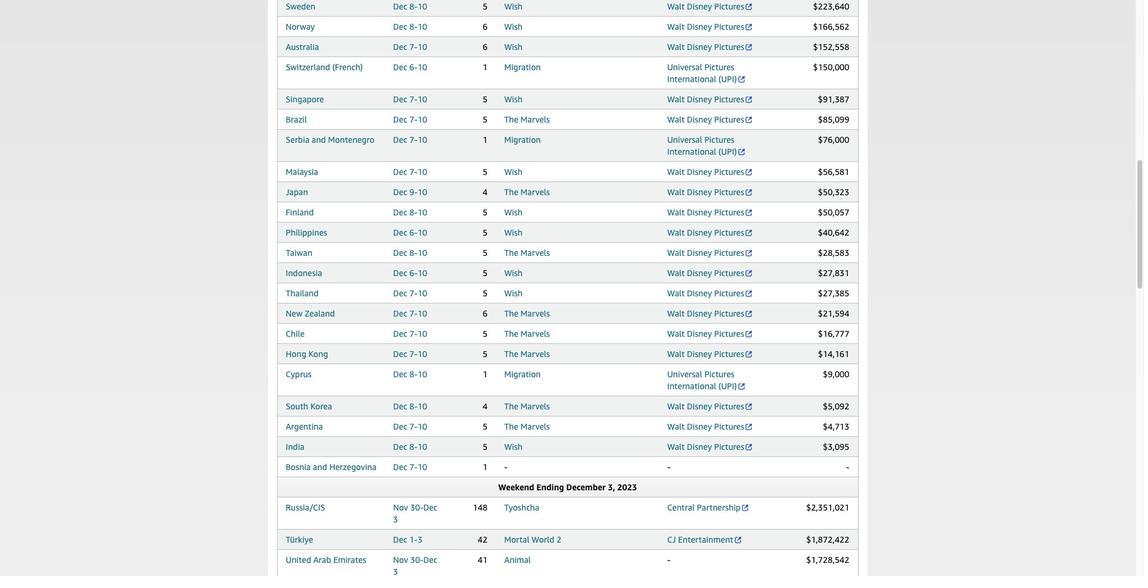 Task type: describe. For each thing, give the bounding box(es) containing it.
10 for new zealand
[[417, 309, 427, 319]]

10 for cyprus
[[417, 369, 427, 380]]

$4,713
[[823, 422, 849, 432]]

international for $9,000
[[667, 381, 716, 391]]

walt disney pictures link for $152,558
[[667, 42, 753, 52]]

$56,581
[[818, 167, 849, 177]]

pictures for $85,099
[[714, 114, 744, 125]]

walt for $4,713
[[667, 422, 685, 432]]

wish link for australia
[[504, 42, 523, 52]]

walt disney pictures for $5,092
[[667, 402, 744, 412]]

dec for brazil
[[393, 114, 407, 125]]

walt for $50,323
[[667, 187, 685, 197]]

argentina link
[[286, 422, 323, 432]]

central partnership link
[[667, 503, 750, 513]]

universal pictures international (upi) for $9,000
[[667, 369, 737, 391]]

1 for cyprus
[[483, 369, 488, 380]]

hong
[[286, 349, 306, 359]]

dec 7-10 for singapore
[[393, 94, 427, 104]]

herzegovina
[[329, 462, 376, 473]]

south korea
[[286, 402, 332, 412]]

5 for brazil
[[483, 114, 488, 125]]

6 for new zealand
[[483, 309, 488, 319]]

pictures for $50,323
[[714, 187, 744, 197]]

dec 8-10 link for cyprus
[[393, 369, 427, 380]]

$1,872,422
[[806, 535, 849, 545]]

weekend ending december 3, 2023
[[498, 483, 637, 493]]

$9,000
[[823, 369, 849, 380]]

taiwan link
[[286, 248, 312, 258]]

wish link for philippines
[[504, 228, 523, 238]]

walt disney pictures link for $27,831
[[667, 268, 753, 278]]

dec for australia
[[393, 42, 407, 52]]

mortal world 2 link
[[504, 535, 561, 545]]

$40,642
[[818, 228, 849, 238]]

$76,000
[[818, 135, 849, 145]]

chile link
[[286, 329, 305, 339]]

pictures for $56,581
[[714, 167, 744, 177]]

dec 9-10 link
[[393, 187, 427, 197]]

the for japan
[[504, 187, 518, 197]]

9-
[[409, 187, 417, 197]]

dec for philippines
[[393, 228, 407, 238]]

8- for india
[[409, 442, 417, 452]]

dec 7-10 for brazil
[[393, 114, 427, 125]]

dec 7-10 for chile
[[393, 329, 427, 339]]

weekend
[[498, 483, 534, 493]]

dec 8-10 link for norway
[[393, 21, 427, 32]]

russia/cis
[[286, 503, 325, 513]]

thailand
[[286, 288, 319, 299]]

australia link
[[286, 42, 319, 52]]

walt for $50,057
[[667, 207, 685, 217]]

walt disney pictures link for $14,161
[[667, 349, 753, 359]]

$50,057
[[818, 207, 849, 217]]

switzerland (french) link
[[286, 62, 363, 72]]

dec for taiwan
[[393, 248, 407, 258]]

10 for south korea
[[417, 402, 427, 412]]

7- for new zealand
[[409, 309, 417, 319]]

dec 7-10 link for new zealand
[[393, 309, 427, 319]]

$14,161
[[818, 349, 849, 359]]

nov for united arab emirates
[[393, 555, 408, 565]]

walt disney pictures link for $166,562
[[667, 21, 753, 32]]

walt for $28,583
[[667, 248, 685, 258]]

10 for india
[[417, 442, 427, 452]]

wish for australia
[[504, 42, 523, 52]]

walt disney pictures for $85,099
[[667, 114, 744, 125]]

dec for thailand
[[393, 288, 407, 299]]

bosnia and herzegovina
[[286, 462, 376, 473]]

dec for sweden
[[393, 1, 407, 11]]

and for serbia
[[312, 135, 326, 145]]

switzerland
[[286, 62, 330, 72]]

dec 1-3
[[393, 535, 422, 545]]

finland
[[286, 207, 314, 217]]

central
[[667, 503, 695, 513]]

wish link for thailand
[[504, 288, 523, 299]]

cyprus link
[[286, 369, 311, 380]]

united
[[286, 555, 311, 565]]

$50,323
[[818, 187, 849, 197]]

norway
[[286, 21, 315, 32]]

cj entertainment link
[[667, 535, 742, 545]]

walt disney pictures link for $50,057
[[667, 207, 753, 217]]

walt for $85,099
[[667, 114, 685, 125]]

7- for thailand
[[409, 288, 417, 299]]

marvels for chile
[[520, 329, 550, 339]]

the marvels link for hong kong
[[504, 349, 550, 359]]

disney for $4,713
[[687, 422, 712, 432]]

dec 6-10 link for indonesia
[[393, 268, 427, 278]]

serbia and montenegro link
[[286, 135, 374, 145]]

malaysia
[[286, 167, 318, 177]]

hong kong
[[286, 349, 328, 359]]

the for brazil
[[504, 114, 518, 125]]

south korea link
[[286, 402, 332, 412]]

10 for bosnia and herzegovina
[[417, 462, 427, 473]]

nov for russia/cis
[[393, 503, 408, 513]]

$28,583
[[818, 248, 849, 258]]

dec 7-10 for serbia and montenegro
[[393, 135, 427, 145]]

the marvels for hong kong
[[504, 349, 550, 359]]

wish for malaysia
[[504, 167, 523, 177]]

disney for $85,099
[[687, 114, 712, 125]]

8- for norway
[[409, 21, 417, 32]]

$27,831
[[818, 268, 849, 278]]

10 for philippines
[[417, 228, 427, 238]]

walt for $5,092
[[667, 402, 685, 412]]

5 for chile
[[483, 329, 488, 339]]

partnership
[[697, 503, 741, 513]]

$21,594
[[818, 309, 849, 319]]

4 for dec 8-10
[[483, 402, 488, 412]]

walt disney pictures link for $50,323
[[667, 187, 753, 197]]

brazil
[[286, 114, 307, 125]]

japan link
[[286, 187, 308, 197]]

nov 30-dec 3 link for 41
[[393, 555, 437, 577]]

5 for malaysia
[[483, 167, 488, 177]]

1-
[[409, 535, 417, 545]]

hong kong link
[[286, 349, 328, 359]]

brazil link
[[286, 114, 307, 125]]

united arab emirates link
[[286, 555, 366, 565]]

singapore
[[286, 94, 324, 104]]

bosnia and herzegovina link
[[286, 462, 376, 473]]

- down cj
[[667, 555, 670, 565]]

dec for new zealand
[[393, 309, 407, 319]]

2023
[[617, 483, 637, 493]]

india
[[286, 442, 304, 452]]

wish link for finland
[[504, 207, 523, 217]]

south
[[286, 402, 308, 412]]

41
[[478, 555, 488, 565]]

switzerland (french)
[[286, 62, 363, 72]]

türkiye
[[286, 535, 313, 545]]

the marvels for argentina
[[504, 422, 550, 432]]

dec 7-10 link for malaysia
[[393, 167, 427, 177]]

dec 6-10 for philippines
[[393, 228, 427, 238]]

7- for bosnia and herzegovina
[[409, 462, 417, 473]]

7- for chile
[[409, 329, 417, 339]]

dec for türkiye
[[393, 535, 407, 545]]

walt disney pictures for $91,387
[[667, 94, 744, 104]]

dec 8-10 for south korea
[[393, 402, 427, 412]]

mortal world 2
[[504, 535, 561, 545]]

walt for $27,831
[[667, 268, 685, 278]]

indonesia link
[[286, 268, 322, 278]]

migration link for dec 8-10
[[504, 369, 541, 380]]

animal
[[504, 555, 531, 565]]

cj
[[667, 535, 676, 545]]

kong
[[308, 349, 328, 359]]

marvels for argentina
[[520, 422, 550, 432]]

zealand
[[305, 309, 335, 319]]

wish for india
[[504, 442, 523, 452]]

migration for dec 7-10
[[504, 135, 541, 145]]



Task type: vqa. For each thing, say whether or not it's contained in the screenshot.


Task type: locate. For each thing, give the bounding box(es) containing it.
7 disney from the top
[[687, 187, 712, 197]]

2 vertical spatial 6-
[[409, 268, 417, 278]]

dec 7-10 for malaysia
[[393, 167, 427, 177]]

4 dec 8-10 link from the top
[[393, 248, 427, 258]]

6 walt disney pictures from the top
[[667, 167, 744, 177]]

0 vertical spatial dec 6-10
[[393, 62, 427, 72]]

2 vertical spatial 3
[[393, 567, 398, 577]]

4 walt from the top
[[667, 94, 685, 104]]

finland link
[[286, 207, 314, 217]]

1 (upi) from the top
[[718, 74, 737, 84]]

walt disney pictures for $40,642
[[667, 228, 744, 238]]

17 disney from the top
[[687, 422, 712, 432]]

nov 30-dec 3 down 1-
[[393, 555, 437, 577]]

1 vertical spatial (upi)
[[718, 147, 737, 157]]

wish link for singapore
[[504, 94, 523, 104]]

1 vertical spatial migration link
[[504, 135, 541, 145]]

6 10 from the top
[[417, 114, 427, 125]]

22 10 from the top
[[417, 462, 427, 473]]

wish
[[504, 1, 523, 11], [504, 21, 523, 32], [504, 42, 523, 52], [504, 94, 523, 104], [504, 167, 523, 177], [504, 207, 523, 217], [504, 228, 523, 238], [504, 268, 523, 278], [504, 288, 523, 299], [504, 442, 523, 452]]

7- for argentina
[[409, 422, 417, 432]]

1 universal pictures international (upi) link from the top
[[667, 62, 746, 84]]

0 vertical spatial migration
[[504, 62, 541, 72]]

2 international from the top
[[667, 147, 716, 157]]

0 vertical spatial nov 30-dec 3
[[393, 503, 437, 525]]

dec for india
[[393, 442, 407, 452]]

dec for south korea
[[393, 402, 407, 412]]

2 vertical spatial universal pictures international (upi) link
[[667, 369, 746, 391]]

1 10 from the top
[[417, 1, 427, 11]]

$85,099
[[818, 114, 849, 125]]

3 10 from the top
[[417, 42, 427, 52]]

13 10 from the top
[[417, 268, 427, 278]]

8- for taiwan
[[409, 248, 417, 258]]

0 vertical spatial 30-
[[410, 503, 423, 513]]

0 vertical spatial 6-
[[409, 62, 417, 72]]

1 vertical spatial migration
[[504, 135, 541, 145]]

16 walt disney pictures from the top
[[667, 402, 744, 412]]

1 vertical spatial nov
[[393, 555, 408, 565]]

0 vertical spatial and
[[312, 135, 326, 145]]

1 dec 8-10 link from the top
[[393, 1, 427, 11]]

marvels for hong kong
[[520, 349, 550, 359]]

4 7- from the top
[[409, 135, 417, 145]]

walt disney pictures for $28,583
[[667, 248, 744, 258]]

18 10 from the top
[[417, 369, 427, 380]]

walt for $27,385
[[667, 288, 685, 299]]

5 the from the top
[[504, 329, 518, 339]]

dec 1-3 link
[[393, 535, 422, 545]]

2 vertical spatial migration link
[[504, 369, 541, 380]]

dec 8-10 link for finland
[[393, 207, 427, 217]]

dec 8-10 for taiwan
[[393, 248, 427, 258]]

pictures for $3,095
[[714, 442, 744, 452]]

serbia
[[286, 135, 309, 145]]

30- for 41
[[410, 555, 423, 565]]

9 disney from the top
[[687, 228, 712, 238]]

10 for indonesia
[[417, 268, 427, 278]]

1 7- from the top
[[409, 42, 417, 52]]

5 for taiwan
[[483, 248, 488, 258]]

nov 30-dec 3 link up 1-
[[393, 503, 437, 525]]

6 dec 8-10 from the top
[[393, 402, 427, 412]]

1 vertical spatial 4
[[483, 402, 488, 412]]

1 marvels from the top
[[520, 114, 550, 125]]

ending
[[536, 483, 564, 493]]

14 walt disney pictures from the top
[[667, 329, 744, 339]]

2 walt disney pictures link from the top
[[667, 21, 753, 32]]

disney for $27,831
[[687, 268, 712, 278]]

singapore link
[[286, 94, 324, 104]]

wish for finland
[[504, 207, 523, 217]]

0 vertical spatial universal pictures international (upi)
[[667, 62, 737, 84]]

6 for australia
[[483, 42, 488, 52]]

3 1 from the top
[[483, 369, 488, 380]]

1 vertical spatial universal
[[667, 135, 702, 145]]

17 10 from the top
[[417, 349, 427, 359]]

disney for $166,562
[[687, 21, 712, 32]]

7 walt from the top
[[667, 187, 685, 197]]

dec 7-10 for thailand
[[393, 288, 427, 299]]

10 for serbia and montenegro
[[417, 135, 427, 145]]

9 dec 7-10 from the top
[[393, 349, 427, 359]]

mortal
[[504, 535, 529, 545]]

disney
[[687, 1, 712, 11], [687, 21, 712, 32], [687, 42, 712, 52], [687, 94, 712, 104], [687, 114, 712, 125], [687, 167, 712, 177], [687, 187, 712, 197], [687, 207, 712, 217], [687, 228, 712, 238], [687, 248, 712, 258], [687, 268, 712, 278], [687, 288, 712, 299], [687, 309, 712, 319], [687, 329, 712, 339], [687, 349, 712, 359], [687, 402, 712, 412], [687, 422, 712, 432], [687, 442, 712, 452]]

walt disney pictures link for $91,387
[[667, 94, 753, 104]]

entertainment
[[678, 535, 733, 545]]

8 the from the top
[[504, 422, 518, 432]]

dec 6-10 link for philippines
[[393, 228, 427, 238]]

5 8- from the top
[[409, 369, 417, 380]]

walt disney pictures link for $56,581
[[667, 167, 753, 177]]

0 vertical spatial migration link
[[504, 62, 541, 72]]

the marvels link for new zealand
[[504, 309, 550, 319]]

wish link for indonesia
[[504, 268, 523, 278]]

3 for united arab emirates
[[393, 567, 398, 577]]

12 walt disney pictures from the top
[[667, 288, 744, 299]]

sweden
[[286, 1, 315, 11]]

new zealand
[[286, 309, 335, 319]]

migration link for dec 7-10
[[504, 135, 541, 145]]

1 walt disney pictures from the top
[[667, 1, 744, 11]]

6
[[483, 21, 488, 32], [483, 42, 488, 52], [483, 309, 488, 319]]

new
[[286, 309, 302, 319]]

3 dec 6-10 from the top
[[393, 268, 427, 278]]

wish for philippines
[[504, 228, 523, 238]]

0 vertical spatial universal
[[667, 62, 702, 72]]

4 wish link from the top
[[504, 94, 523, 104]]

disney for $3,095
[[687, 442, 712, 452]]

2
[[557, 535, 561, 545]]

indonesia
[[286, 268, 322, 278]]

0 vertical spatial nov
[[393, 503, 408, 513]]

3
[[393, 515, 398, 525], [417, 535, 422, 545], [393, 567, 398, 577]]

1 vertical spatial and
[[313, 462, 327, 473]]

42
[[478, 535, 488, 545]]

$152,558
[[813, 42, 849, 52]]

walt for $152,558
[[667, 42, 685, 52]]

1 vertical spatial universal pictures international (upi)
[[667, 135, 737, 157]]

1 walt disney pictures link from the top
[[667, 1, 753, 11]]

2 vertical spatial 6
[[483, 309, 488, 319]]

pictures for $166,562
[[714, 21, 744, 32]]

dec 8-10 for finland
[[393, 207, 427, 217]]

10 10 from the top
[[417, 207, 427, 217]]

4 10 from the top
[[417, 62, 427, 72]]

wish link for malaysia
[[504, 167, 523, 177]]

17 walt disney pictures link from the top
[[667, 422, 753, 432]]

0 vertical spatial 3
[[393, 515, 398, 525]]

montenegro
[[328, 135, 374, 145]]

1 vertical spatial 6
[[483, 42, 488, 52]]

2 dec 8-10 link from the top
[[393, 21, 427, 32]]

malaysia link
[[286, 167, 318, 177]]

the for hong kong
[[504, 349, 518, 359]]

- up the 'weekend' at the left of the page
[[504, 462, 507, 473]]

(upi) for $150,000
[[718, 74, 737, 84]]

9 wish link from the top
[[504, 288, 523, 299]]

emirates
[[333, 555, 366, 565]]

dec 8-10 link
[[393, 1, 427, 11], [393, 21, 427, 32], [393, 207, 427, 217], [393, 248, 427, 258], [393, 369, 427, 380], [393, 402, 427, 412], [393, 442, 427, 452]]

14 disney from the top
[[687, 329, 712, 339]]

1 vertical spatial nov 30-dec 3
[[393, 555, 437, 577]]

the marvels for chile
[[504, 329, 550, 339]]

3 universal from the top
[[667, 369, 702, 380]]

2 vertical spatial international
[[667, 381, 716, 391]]

dec 7-10 for bosnia and herzegovina
[[393, 462, 427, 473]]

nov up dec 1-3
[[393, 503, 408, 513]]

nov down dec 1-3
[[393, 555, 408, 565]]

$27,385
[[818, 288, 849, 299]]

13 walt disney pictures link from the top
[[667, 309, 753, 319]]

tyoshcha
[[504, 503, 539, 513]]

8 wish from the top
[[504, 268, 523, 278]]

universal pictures international (upi)
[[667, 62, 737, 84], [667, 135, 737, 157], [667, 369, 737, 391]]

8- for cyprus
[[409, 369, 417, 380]]

dec 7-10 link for serbia and montenegro
[[393, 135, 427, 145]]

0 vertical spatial dec 6-10 link
[[393, 62, 427, 72]]

4 dec 7-10 from the top
[[393, 135, 427, 145]]

1 vertical spatial dec 6-10
[[393, 228, 427, 238]]

2 nov 30-dec 3 from the top
[[393, 555, 437, 577]]

new zealand link
[[286, 309, 335, 319]]

5 5 from the top
[[483, 207, 488, 217]]

december
[[566, 483, 606, 493]]

6- for indonesia
[[409, 268, 417, 278]]

wish for norway
[[504, 21, 523, 32]]

australia
[[286, 42, 319, 52]]

marvels for new zealand
[[520, 309, 550, 319]]

universal pictures international (upi) for $76,000
[[667, 135, 737, 157]]

dec 8-10 link for south korea
[[393, 402, 427, 412]]

3 dec 7-10 from the top
[[393, 114, 427, 125]]

universal pictures international (upi) link for $9,000
[[667, 369, 746, 391]]

7 dec 8-10 link from the top
[[393, 442, 427, 452]]

disney for $50,323
[[687, 187, 712, 197]]

10 walt disney pictures link from the top
[[667, 248, 753, 258]]

universal pictures international (upi) link for $150,000
[[667, 62, 746, 84]]

walt for $16,777
[[667, 329, 685, 339]]

- down $3,095
[[846, 462, 849, 473]]

$2,351,021
[[806, 503, 849, 513]]

18 disney from the top
[[687, 442, 712, 452]]

0 vertical spatial (upi)
[[718, 74, 737, 84]]

- up central
[[667, 462, 670, 473]]

8 the marvels from the top
[[504, 422, 550, 432]]

philippines
[[286, 228, 327, 238]]

4 8- from the top
[[409, 248, 417, 258]]

1 vertical spatial dec 6-10 link
[[393, 228, 427, 238]]

nov
[[393, 503, 408, 513], [393, 555, 408, 565]]

5 dec 7-10 from the top
[[393, 167, 427, 177]]

2 vertical spatial dec 6-10
[[393, 268, 427, 278]]

walt for $223,640
[[667, 1, 685, 11]]

30- down 1-
[[410, 555, 423, 565]]

argentina
[[286, 422, 323, 432]]

15 10 from the top
[[417, 309, 427, 319]]

philippines link
[[286, 228, 327, 238]]

$91,387
[[818, 94, 849, 104]]

(upi)
[[718, 74, 737, 84], [718, 147, 737, 157], [718, 381, 737, 391]]

2 vertical spatial universal
[[667, 369, 702, 380]]

7 marvels from the top
[[520, 402, 550, 412]]

the
[[504, 114, 518, 125], [504, 187, 518, 197], [504, 248, 518, 258], [504, 309, 518, 319], [504, 329, 518, 339], [504, 349, 518, 359], [504, 402, 518, 412], [504, 422, 518, 432]]

0 vertical spatial 4
[[483, 187, 488, 197]]

$3,095
[[823, 442, 849, 452]]

the for taiwan
[[504, 248, 518, 258]]

serbia and montenegro
[[286, 135, 374, 145]]

6 dec 7-10 link from the top
[[393, 288, 427, 299]]

30- up 1-
[[410, 503, 423, 513]]

1
[[483, 62, 488, 72], [483, 135, 488, 145], [483, 369, 488, 380], [483, 462, 488, 473]]

3 dec 8-10 link from the top
[[393, 207, 427, 217]]

pictures for $5,092
[[714, 402, 744, 412]]

5 for argentina
[[483, 422, 488, 432]]

1 dec 7-10 from the top
[[393, 42, 427, 52]]

10 for norway
[[417, 21, 427, 32]]

0 vertical spatial universal pictures international (upi) link
[[667, 62, 746, 84]]

7-
[[409, 42, 417, 52], [409, 94, 417, 104], [409, 114, 417, 125], [409, 135, 417, 145], [409, 167, 417, 177], [409, 288, 417, 299], [409, 309, 417, 319], [409, 329, 417, 339], [409, 349, 417, 359], [409, 422, 417, 432], [409, 462, 417, 473]]

3,
[[608, 483, 615, 493]]

(french)
[[332, 62, 363, 72]]

universal pictures international (upi) link for $76,000
[[667, 135, 746, 157]]

dec for japan
[[393, 187, 407, 197]]

3 migration from the top
[[504, 369, 541, 380]]

arab
[[313, 555, 331, 565]]

dec 7-10 link for brazil
[[393, 114, 427, 125]]

5 7- from the top
[[409, 167, 417, 177]]

central partnership
[[667, 503, 741, 513]]

walt for $166,562
[[667, 21, 685, 32]]

11 walt from the top
[[667, 268, 685, 278]]

dec 6-10 link
[[393, 62, 427, 72], [393, 228, 427, 238], [393, 268, 427, 278]]

3 the marvels from the top
[[504, 248, 550, 258]]

chile
[[286, 329, 305, 339]]

6 5 from the top
[[483, 228, 488, 238]]

pictures for $50,057
[[714, 207, 744, 217]]

7 wish from the top
[[504, 228, 523, 238]]

30-
[[410, 503, 423, 513], [410, 555, 423, 565]]

dec 6-10 for switzerland (french)
[[393, 62, 427, 72]]

dec 7-10 for argentina
[[393, 422, 427, 432]]

3 universal pictures international (upi) from the top
[[667, 369, 737, 391]]

and right bosnia
[[313, 462, 327, 473]]

2 nov 30-dec 3 link from the top
[[393, 555, 437, 577]]

6 the from the top
[[504, 349, 518, 359]]

disney for $91,387
[[687, 94, 712, 104]]

nov 30-dec 3 link down 1-
[[393, 555, 437, 577]]

migration link for dec 6-10
[[504, 62, 541, 72]]

dec for norway
[[393, 21, 407, 32]]

4 the from the top
[[504, 309, 518, 319]]

10 wish link from the top
[[504, 442, 523, 452]]

1 nov from the top
[[393, 503, 408, 513]]

4 wish from the top
[[504, 94, 523, 104]]

6 disney from the top
[[687, 167, 712, 177]]

sweden link
[[286, 1, 315, 11]]

cj entertainment
[[667, 535, 733, 545]]

3 walt from the top
[[667, 42, 685, 52]]

international
[[667, 74, 716, 84], [667, 147, 716, 157], [667, 381, 716, 391]]

dec 7-10 link for australia
[[393, 42, 427, 52]]

india link
[[286, 442, 304, 452]]

taiwan
[[286, 248, 312, 258]]

cyprus
[[286, 369, 311, 380]]

dec 7-10 link for bosnia and herzegovina
[[393, 462, 427, 473]]

pictures for $152,558
[[714, 42, 744, 52]]

international for $76,000
[[667, 147, 716, 157]]

(upi) for $76,000
[[718, 147, 737, 157]]

2 wish from the top
[[504, 21, 523, 32]]

walt disney pictures link
[[667, 1, 753, 11], [667, 21, 753, 32], [667, 42, 753, 52], [667, 94, 753, 104], [667, 114, 753, 125], [667, 167, 753, 177], [667, 187, 753, 197], [667, 207, 753, 217], [667, 228, 753, 238], [667, 248, 753, 258], [667, 268, 753, 278], [667, 288, 753, 299], [667, 309, 753, 319], [667, 329, 753, 339], [667, 349, 753, 359], [667, 402, 753, 412], [667, 422, 753, 432], [667, 442, 753, 452]]

the for chile
[[504, 329, 518, 339]]

2 the marvels from the top
[[504, 187, 550, 197]]

0 vertical spatial 6
[[483, 21, 488, 32]]

2 1 from the top
[[483, 135, 488, 145]]

7 7- from the top
[[409, 309, 417, 319]]

thailand link
[[286, 288, 319, 299]]

0 vertical spatial international
[[667, 74, 716, 84]]

dec 7-10 link for thailand
[[393, 288, 427, 299]]

30- for 148
[[410, 503, 423, 513]]

dec 8-10 for sweden
[[393, 1, 427, 11]]

walt disney pictures
[[667, 1, 744, 11], [667, 21, 744, 32], [667, 42, 744, 52], [667, 94, 744, 104], [667, 114, 744, 125], [667, 167, 744, 177], [667, 187, 744, 197], [667, 207, 744, 217], [667, 228, 744, 238], [667, 248, 744, 258], [667, 268, 744, 278], [667, 288, 744, 299], [667, 309, 744, 319], [667, 329, 744, 339], [667, 349, 744, 359], [667, 402, 744, 412], [667, 422, 744, 432], [667, 442, 744, 452]]

9 wish from the top
[[504, 288, 523, 299]]

2 6- from the top
[[409, 228, 417, 238]]

13 5 from the top
[[483, 442, 488, 452]]

18 walt disney pictures link from the top
[[667, 442, 753, 452]]

10 for singapore
[[417, 94, 427, 104]]

world
[[532, 535, 554, 545]]

1 vertical spatial nov 30-dec 3 link
[[393, 555, 437, 577]]

nov 30-dec 3 for 41
[[393, 555, 437, 577]]

3 (upi) from the top
[[718, 381, 737, 391]]

2 vertical spatial dec 6-10 link
[[393, 268, 427, 278]]

4 dec 8-10 from the top
[[393, 248, 427, 258]]

$150,000
[[813, 62, 849, 72]]

1 dec 8-10 from the top
[[393, 1, 427, 11]]

$16,777
[[818, 329, 849, 339]]

5 wish from the top
[[504, 167, 523, 177]]

$166,562
[[813, 21, 849, 32]]

1 dec 7-10 link from the top
[[393, 42, 427, 52]]

0 vertical spatial nov 30-dec 3 link
[[393, 503, 437, 525]]

1 walt from the top
[[667, 1, 685, 11]]

dec 7-10 link
[[393, 42, 427, 52], [393, 94, 427, 104], [393, 114, 427, 125], [393, 135, 427, 145], [393, 167, 427, 177], [393, 288, 427, 299], [393, 309, 427, 319], [393, 329, 427, 339], [393, 349, 427, 359], [393, 422, 427, 432], [393, 462, 427, 473]]

9 dec 7-10 link from the top
[[393, 349, 427, 359]]

dec 8-10 for norway
[[393, 21, 427, 32]]

dec for argentina
[[393, 422, 407, 432]]

russia/cis link
[[286, 503, 325, 513]]

pictures
[[714, 1, 744, 11], [714, 21, 744, 32], [714, 42, 744, 52], [704, 62, 734, 72], [714, 94, 744, 104], [714, 114, 744, 125], [704, 135, 734, 145], [714, 167, 744, 177], [714, 187, 744, 197], [714, 207, 744, 217], [714, 228, 744, 238], [714, 248, 744, 258], [714, 268, 744, 278], [714, 288, 744, 299], [714, 309, 744, 319], [714, 329, 744, 339], [714, 349, 744, 359], [704, 369, 734, 380], [714, 402, 744, 412], [714, 422, 744, 432], [714, 442, 744, 452]]

the for argentina
[[504, 422, 518, 432]]

$223,640
[[813, 1, 849, 11]]

1 vertical spatial 3
[[417, 535, 422, 545]]

japan
[[286, 187, 308, 197]]

6 walt from the top
[[667, 167, 685, 177]]

united arab emirates
[[286, 555, 366, 565]]

1 nov 30-dec 3 link from the top
[[393, 503, 437, 525]]

$1,728,542
[[806, 555, 849, 565]]

dec 6-10
[[393, 62, 427, 72], [393, 228, 427, 238], [393, 268, 427, 278]]

2 dec 7-10 from the top
[[393, 94, 427, 104]]

marvels for south korea
[[520, 402, 550, 412]]

and right serbia
[[312, 135, 326, 145]]

7 dec 7-10 from the top
[[393, 309, 427, 319]]

walt disney pictures link for $27,385
[[667, 288, 753, 299]]

5 walt disney pictures link from the top
[[667, 114, 753, 125]]

3 the from the top
[[504, 248, 518, 258]]

1 vertical spatial 30-
[[410, 555, 423, 565]]

korea
[[310, 402, 332, 412]]

walt
[[667, 1, 685, 11], [667, 21, 685, 32], [667, 42, 685, 52], [667, 94, 685, 104], [667, 114, 685, 125], [667, 167, 685, 177], [667, 187, 685, 197], [667, 207, 685, 217], [667, 228, 685, 238], [667, 248, 685, 258], [667, 268, 685, 278], [667, 288, 685, 299], [667, 309, 685, 319], [667, 329, 685, 339], [667, 349, 685, 359], [667, 402, 685, 412], [667, 422, 685, 432], [667, 442, 685, 452]]

6 dec 8-10 link from the top
[[393, 402, 427, 412]]

1 vertical spatial 6-
[[409, 228, 417, 238]]

$5,092
[[823, 402, 849, 412]]

nov 30-dec 3 up 1-
[[393, 503, 437, 525]]

and
[[312, 135, 326, 145], [313, 462, 327, 473]]

the for new zealand
[[504, 309, 518, 319]]

2 vertical spatial (upi)
[[718, 381, 737, 391]]

17 walt disney pictures from the top
[[667, 422, 744, 432]]

pictures for $40,642
[[714, 228, 744, 238]]

10 for switzerland (french)
[[417, 62, 427, 72]]

2 vertical spatial universal pictures international (upi)
[[667, 369, 737, 391]]

migration for dec 6-10
[[504, 62, 541, 72]]

dec 7-10 for hong kong
[[393, 349, 427, 359]]

1 vertical spatial international
[[667, 147, 716, 157]]

2 vertical spatial migration
[[504, 369, 541, 380]]

marvels
[[520, 114, 550, 125], [520, 187, 550, 197], [520, 248, 550, 258], [520, 309, 550, 319], [520, 329, 550, 339], [520, 349, 550, 359], [520, 402, 550, 412], [520, 422, 550, 432]]

8 7- from the top
[[409, 329, 417, 339]]

(upi) for $9,000
[[718, 381, 737, 391]]

9 walt from the top
[[667, 228, 685, 238]]

1 vertical spatial universal pictures international (upi) link
[[667, 135, 746, 157]]

2 dec 8-10 from the top
[[393, 21, 427, 32]]

dec 9-10
[[393, 187, 427, 197]]



